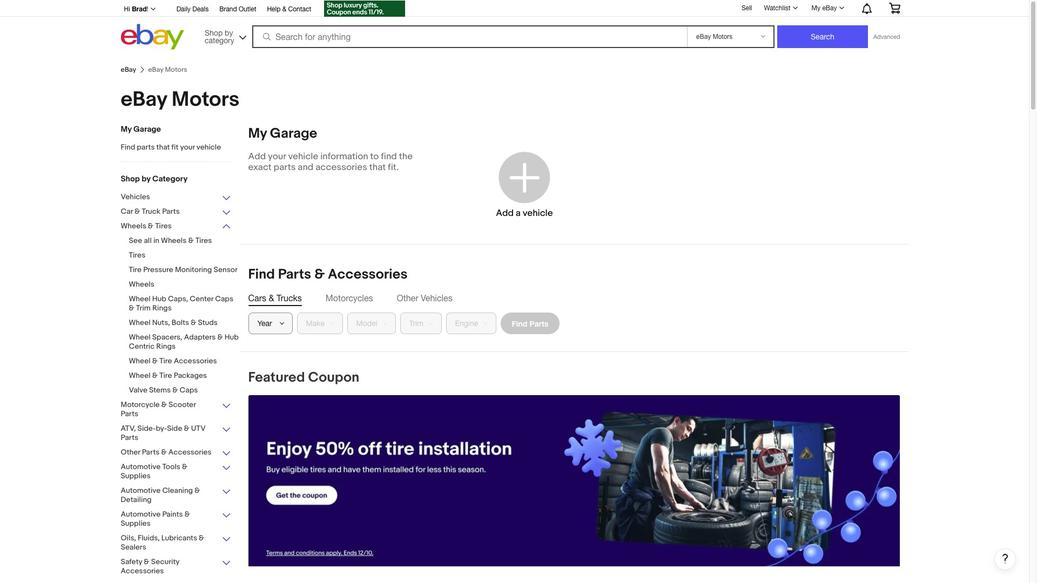 Task type: locate. For each thing, give the bounding box(es) containing it.
add
[[248, 151, 266, 162], [496, 208, 514, 219]]

to
[[371, 151, 379, 162]]

find inside button
[[512, 319, 528, 328]]

0 horizontal spatial caps
[[180, 386, 198, 395]]

safety & security accessories button
[[121, 558, 232, 577]]

1 horizontal spatial shop
[[205, 28, 223, 37]]

main content containing my garage
[[240, 125, 1017, 584]]

vehicle right the a
[[523, 208, 553, 219]]

your shopping cart image
[[889, 3, 901, 14]]

tire up the stems
[[159, 371, 172, 380]]

& inside tab list
[[269, 293, 274, 303]]

tires up in
[[155, 222, 172, 231]]

wheels up see
[[121, 222, 146, 231]]

shop
[[205, 28, 223, 37], [121, 174, 140, 184]]

parts
[[137, 143, 155, 152], [274, 162, 296, 173]]

wheel spacers, adapters & hub centric rings link
[[129, 333, 240, 352]]

other vehicles
[[397, 293, 453, 303]]

1 automotive from the top
[[121, 463, 161, 472]]

the
[[399, 151, 413, 162]]

my ebay link
[[806, 2, 849, 15]]

motorcycle & scooter parts button
[[121, 400, 232, 420]]

cleaning
[[162, 486, 193, 496]]

featured coupon
[[248, 370, 360, 386]]

ebay inside account navigation
[[823, 4, 837, 12]]

wheels down pressure
[[129, 280, 154, 289]]

2 vertical spatial find
[[512, 319, 528, 328]]

1 vertical spatial tires
[[195, 236, 212, 245]]

my inside account navigation
[[812, 4, 821, 12]]

automotive left tools
[[121, 463, 161, 472]]

none submit inside shop by category banner
[[778, 25, 869, 48]]

valve stems & caps link
[[129, 386, 240, 396]]

& inside account navigation
[[282, 5, 287, 13]]

0 vertical spatial by
[[225, 28, 233, 37]]

wheel up valve
[[129, 371, 151, 380]]

wheel down pressure
[[129, 295, 151, 304]]

1 vertical spatial that
[[369, 162, 386, 173]]

accessories down sealers
[[121, 567, 164, 576]]

parts inside button
[[530, 319, 549, 328]]

shop up car
[[121, 174, 140, 184]]

1 vertical spatial ebay
[[121, 65, 136, 74]]

lubricants
[[161, 534, 197, 543]]

by for category
[[142, 174, 151, 184]]

accessories up motorcycles
[[328, 266, 408, 283]]

hub right trim
[[152, 295, 166, 304]]

1 horizontal spatial garage
[[270, 125, 317, 142]]

None submit
[[778, 25, 869, 48]]

0 vertical spatial rings
[[152, 304, 172, 313]]

1 vertical spatial find
[[248, 266, 275, 283]]

vehicle left information
[[288, 151, 319, 162]]

accessories up packages
[[174, 357, 217, 366]]

0 horizontal spatial parts
[[137, 143, 155, 152]]

wheel left spacers,
[[129, 333, 151, 342]]

wheel
[[129, 295, 151, 304], [129, 318, 151, 328], [129, 333, 151, 342], [129, 357, 151, 366], [129, 371, 151, 380]]

0 horizontal spatial tires
[[129, 251, 145, 260]]

0 vertical spatial vehicles
[[121, 192, 150, 202]]

1 horizontal spatial caps
[[215, 295, 233, 304]]

0 vertical spatial supplies
[[121, 472, 151, 481]]

add inside button
[[496, 208, 514, 219]]

1 horizontal spatial my
[[248, 125, 267, 142]]

supplies up the oils,
[[121, 519, 151, 529]]

hub
[[152, 295, 166, 304], [225, 333, 239, 342]]

1 horizontal spatial by
[[225, 28, 233, 37]]

0 vertical spatial tires
[[155, 222, 172, 231]]

by left category
[[142, 174, 151, 184]]

sell link
[[737, 4, 757, 12]]

your right fit
[[180, 143, 195, 152]]

by inside shop by category
[[225, 28, 233, 37]]

1 horizontal spatial your
[[268, 151, 286, 162]]

get the coupon image
[[324, 1, 405, 17]]

vehicle inside 'add your vehicle information to find the exact parts and accessories that fit.'
[[288, 151, 319, 162]]

add a vehicle button
[[458, 136, 592, 233]]

0 vertical spatial that
[[157, 143, 170, 152]]

1 horizontal spatial my garage
[[248, 125, 317, 142]]

find for find parts that fit your vehicle
[[121, 143, 135, 152]]

wheel down trim
[[129, 318, 151, 328]]

2 horizontal spatial my
[[812, 4, 821, 12]]

parts inside 'add your vehicle information to find the exact parts and accessories that fit.'
[[274, 162, 296, 173]]

2 vertical spatial tires
[[129, 251, 145, 260]]

0 horizontal spatial garage
[[134, 124, 161, 135]]

wheels down the 'wheels & tires' dropdown button
[[161, 236, 187, 245]]

add for add your vehicle information to find the exact parts and accessories that fit.
[[248, 151, 266, 162]]

ebay for ebay
[[121, 65, 136, 74]]

all
[[144, 236, 152, 245]]

1 vertical spatial other
[[121, 448, 140, 457]]

my up exact
[[248, 125, 267, 142]]

ebay link
[[121, 65, 136, 74]]

1 vertical spatial add
[[496, 208, 514, 219]]

rings up the wheel & tire accessories link
[[156, 342, 176, 351]]

tab list
[[248, 292, 900, 304]]

my right the watchlist link
[[812, 4, 821, 12]]

category
[[152, 174, 188, 184]]

that
[[157, 143, 170, 152], [369, 162, 386, 173]]

advanced
[[874, 34, 901, 40]]

1 horizontal spatial hub
[[225, 333, 239, 342]]

0 vertical spatial other
[[397, 293, 419, 303]]

stems
[[149, 386, 171, 395]]

accessories
[[328, 266, 408, 283], [174, 357, 217, 366], [168, 448, 212, 457], [121, 567, 164, 576]]

advanced link
[[869, 26, 906, 48]]

automotive down the detailing
[[121, 510, 161, 519]]

my up find parts that fit your vehicle
[[121, 124, 132, 135]]

1 vertical spatial supplies
[[121, 519, 151, 529]]

tire left pressure
[[129, 265, 142, 275]]

security
[[151, 558, 179, 567]]

that left fit
[[157, 143, 170, 152]]

add left and
[[248, 151, 266, 162]]

garage up find parts that fit your vehicle
[[134, 124, 161, 135]]

by for category
[[225, 28, 233, 37]]

1 vertical spatial parts
[[274, 162, 296, 173]]

shop down deals
[[205, 28, 223, 37]]

vehicles button
[[121, 192, 232, 203]]

find
[[121, 143, 135, 152], [248, 266, 275, 283], [512, 319, 528, 328]]

by down brand
[[225, 28, 233, 37]]

automotive
[[121, 463, 161, 472], [121, 486, 161, 496], [121, 510, 161, 519]]

add inside 'add your vehicle information to find the exact parts and accessories that fit.'
[[248, 151, 266, 162]]

0 vertical spatial add
[[248, 151, 266, 162]]

help & contact link
[[267, 4, 311, 16]]

parts left fit
[[137, 143, 155, 152]]

sealers
[[121, 543, 146, 552]]

my garage up find parts that fit your vehicle
[[121, 124, 161, 135]]

2 horizontal spatial tires
[[195, 236, 212, 245]]

your left and
[[268, 151, 286, 162]]

1 vertical spatial automotive
[[121, 486, 161, 496]]

your inside 'add your vehicle information to find the exact parts and accessories that fit.'
[[268, 151, 286, 162]]

5 wheel from the top
[[129, 371, 151, 380]]

vehicle
[[197, 143, 221, 152], [288, 151, 319, 162], [523, 208, 553, 219]]

my inside main content
[[248, 125, 267, 142]]

my garage up exact
[[248, 125, 317, 142]]

2 supplies from the top
[[121, 519, 151, 529]]

tires up the tires link
[[195, 236, 212, 245]]

2 vertical spatial automotive
[[121, 510, 161, 519]]

1 vertical spatial vehicles
[[421, 293, 453, 303]]

by
[[225, 28, 233, 37], [142, 174, 151, 184]]

find parts & accessories
[[248, 266, 408, 283]]

detailing
[[121, 496, 152, 505]]

cars
[[248, 293, 266, 303]]

daily deals link
[[177, 4, 209, 16]]

1 horizontal spatial other
[[397, 293, 419, 303]]

tab list containing cars & trucks
[[248, 292, 900, 304]]

by-
[[156, 424, 167, 433]]

motorcycle
[[121, 400, 160, 410]]

rings up nuts,
[[152, 304, 172, 313]]

vehicle for add your vehicle information to find the exact parts and accessories that fit.
[[288, 151, 319, 162]]

automotive tools & supplies button
[[121, 463, 232, 482]]

2 wheel from the top
[[129, 318, 151, 328]]

0 vertical spatial shop
[[205, 28, 223, 37]]

car
[[121, 207, 133, 216]]

main content
[[240, 125, 1017, 584]]

parts
[[162, 207, 180, 216], [278, 266, 311, 283], [530, 319, 549, 328], [121, 410, 138, 419], [121, 433, 138, 443], [142, 448, 160, 457]]

1 horizontal spatial that
[[369, 162, 386, 173]]

ebay motors
[[121, 87, 240, 112]]

tire down spacers,
[[159, 357, 172, 366]]

help
[[267, 5, 281, 13]]

rings
[[152, 304, 172, 313], [156, 342, 176, 351]]

deals
[[192, 5, 209, 13]]

3 wheel from the top
[[129, 333, 151, 342]]

vehicle inside button
[[523, 208, 553, 219]]

None text field
[[248, 396, 900, 568]]

caps right 'center'
[[215, 295, 233, 304]]

1 vertical spatial by
[[142, 174, 151, 184]]

0 vertical spatial parts
[[137, 143, 155, 152]]

vehicle right fit
[[197, 143, 221, 152]]

ebay for ebay motors
[[121, 87, 167, 112]]

wheel nuts, bolts & studs link
[[129, 318, 240, 329]]

2 horizontal spatial vehicle
[[523, 208, 553, 219]]

2 horizontal spatial find
[[512, 319, 528, 328]]

2 vertical spatial ebay
[[121, 87, 167, 112]]

1 horizontal spatial find
[[248, 266, 275, 283]]

0 horizontal spatial other
[[121, 448, 140, 457]]

0 vertical spatial find
[[121, 143, 135, 152]]

1 vertical spatial hub
[[225, 333, 239, 342]]

1 vertical spatial rings
[[156, 342, 176, 351]]

garage up and
[[270, 125, 317, 142]]

0 vertical spatial ebay
[[823, 4, 837, 12]]

wheel down centric
[[129, 357, 151, 366]]

wheel hub caps, center caps & trim rings link
[[129, 295, 240, 314]]

atv, side-by-side & utv parts button
[[121, 424, 232, 444]]

wheel & tire packages link
[[129, 371, 240, 382]]

0 horizontal spatial vehicles
[[121, 192, 150, 202]]

accessories
[[316, 162, 367, 173]]

watchlist link
[[759, 2, 803, 15]]

0 horizontal spatial find
[[121, 143, 135, 152]]

0 horizontal spatial shop
[[121, 174, 140, 184]]

accessories down the atv, side-by-side & utv parts dropdown button on the left of the page
[[168, 448, 212, 457]]

that left fit.
[[369, 162, 386, 173]]

exact
[[248, 162, 272, 173]]

add for add a vehicle
[[496, 208, 514, 219]]

oils,
[[121, 534, 136, 543]]

shop inside shop by category
[[205, 28, 223, 37]]

brad
[[132, 5, 147, 13]]

garage inside main content
[[270, 125, 317, 142]]

0 horizontal spatial hub
[[152, 295, 166, 304]]

tires down see
[[129, 251, 145, 260]]

add left the a
[[496, 208, 514, 219]]

my garage
[[121, 124, 161, 135], [248, 125, 317, 142]]

1 horizontal spatial parts
[[274, 162, 296, 173]]

hub right adapters
[[225, 333, 239, 342]]

0 horizontal spatial that
[[157, 143, 170, 152]]

1 horizontal spatial vehicle
[[288, 151, 319, 162]]

your
[[180, 143, 195, 152], [268, 151, 286, 162]]

caps down packages
[[180, 386, 198, 395]]

0 horizontal spatial add
[[248, 151, 266, 162]]

my
[[812, 4, 821, 12], [121, 124, 132, 135], [248, 125, 267, 142]]

1 vertical spatial wheels
[[161, 236, 187, 245]]

1 vertical spatial shop
[[121, 174, 140, 184]]

supplies up the detailing
[[121, 472, 151, 481]]

car & truck parts button
[[121, 207, 232, 217]]

0 vertical spatial automotive
[[121, 463, 161, 472]]

automotive left cleaning
[[121, 486, 161, 496]]

parts left and
[[274, 162, 296, 173]]

0 horizontal spatial by
[[142, 174, 151, 184]]

hi brad !
[[124, 5, 148, 13]]

4 wheel from the top
[[129, 357, 151, 366]]

1 horizontal spatial add
[[496, 208, 514, 219]]



Task type: describe. For each thing, give the bounding box(es) containing it.
fit
[[172, 143, 179, 152]]

featured
[[248, 370, 305, 386]]

!
[[147, 5, 148, 13]]

my garage inside main content
[[248, 125, 317, 142]]

utv
[[191, 424, 206, 433]]

watchlist
[[764, 4, 791, 12]]

coupon
[[308, 370, 360, 386]]

monitoring
[[175, 265, 212, 275]]

1 vertical spatial caps
[[180, 386, 198, 395]]

0 horizontal spatial my garage
[[121, 124, 161, 135]]

help, opens dialogs image
[[1000, 554, 1011, 565]]

shop by category
[[205, 28, 234, 45]]

studs
[[198, 318, 218, 328]]

a
[[516, 208, 521, 219]]

brand outlet
[[220, 5, 256, 13]]

1 vertical spatial tire
[[159, 357, 172, 366]]

none text field inside main content
[[248, 396, 900, 568]]

caps,
[[168, 295, 188, 304]]

find parts that fit your vehicle
[[121, 143, 221, 152]]

sell
[[742, 4, 753, 12]]

center
[[190, 295, 213, 304]]

vehicles car & truck parts wheels & tires see all in wheels & tires tires tire pressure monitoring sensor wheels wheel hub caps, center caps & trim rings wheel nuts, bolts & studs wheel spacers, adapters & hub centric rings wheel & tire accessories wheel & tire packages valve stems & caps motorcycle & scooter parts atv, side-by-side & utv parts other parts & accessories automotive tools & supplies automotive cleaning & detailing automotive paints & supplies oils, fluids, lubricants & sealers safety & security accessories
[[121, 192, 239, 576]]

1 wheel from the top
[[129, 295, 151, 304]]

find parts button
[[501, 313, 560, 335]]

enjoy 50% off tire installation image
[[248, 396, 900, 567]]

account navigation
[[118, 0, 909, 18]]

1 horizontal spatial tires
[[155, 222, 172, 231]]

trucks
[[277, 293, 302, 303]]

automotive cleaning & detailing button
[[121, 486, 232, 506]]

other parts & accessories button
[[121, 448, 232, 458]]

nuts,
[[152, 318, 170, 328]]

motorcycles
[[326, 293, 373, 303]]

daily
[[177, 5, 191, 13]]

sensor
[[214, 265, 238, 275]]

spacers,
[[152, 333, 182, 342]]

outlet
[[239, 5, 256, 13]]

1 supplies from the top
[[121, 472, 151, 481]]

0 vertical spatial hub
[[152, 295, 166, 304]]

hi
[[124, 5, 130, 13]]

information
[[321, 151, 368, 162]]

scooter
[[169, 400, 196, 410]]

help & contact
[[267, 5, 311, 13]]

pressure
[[143, 265, 173, 275]]

shop for shop by category
[[205, 28, 223, 37]]

Search for anything text field
[[254, 26, 685, 47]]

add your vehicle information to find the exact parts and accessories that fit.
[[248, 151, 413, 173]]

packages
[[174, 371, 207, 380]]

2 vertical spatial wheels
[[129, 280, 154, 289]]

2 automotive from the top
[[121, 486, 161, 496]]

automotive paints & supplies button
[[121, 510, 232, 530]]

brand outlet link
[[220, 4, 256, 16]]

vehicles inside vehicles car & truck parts wheels & tires see all in wheels & tires tires tire pressure monitoring sensor wheels wheel hub caps, center caps & trim rings wheel nuts, bolts & studs wheel spacers, adapters & hub centric rings wheel & tire accessories wheel & tire packages valve stems & caps motorcycle & scooter parts atv, side-by-side & utv parts other parts & accessories automotive tools & supplies automotive cleaning & detailing automotive paints & supplies oils, fluids, lubricants & sealers safety & security accessories
[[121, 192, 150, 202]]

bolts
[[172, 318, 189, 328]]

add a vehicle
[[496, 208, 553, 219]]

that inside 'add your vehicle information to find the exact parts and accessories that fit.'
[[369, 162, 386, 173]]

shop by category
[[121, 174, 188, 184]]

brand
[[220, 5, 237, 13]]

my ebay
[[812, 4, 837, 12]]

trim
[[136, 304, 151, 313]]

add a vehicle image
[[496, 149, 553, 206]]

side-
[[138, 424, 156, 433]]

see
[[129, 236, 142, 245]]

truck
[[142, 207, 161, 216]]

find for find parts & accessories
[[248, 266, 275, 283]]

fit.
[[388, 162, 399, 173]]

find for find parts
[[512, 319, 528, 328]]

safety
[[121, 558, 142, 567]]

0 horizontal spatial vehicle
[[197, 143, 221, 152]]

shop by category button
[[200, 24, 249, 47]]

in
[[153, 236, 159, 245]]

0 horizontal spatial my
[[121, 124, 132, 135]]

category
[[205, 36, 234, 45]]

wheels link
[[129, 280, 240, 290]]

cars & trucks
[[248, 293, 302, 303]]

tire pressure monitoring sensor link
[[129, 265, 240, 276]]

tools
[[162, 463, 180, 472]]

contact
[[288, 5, 311, 13]]

vehicle for add a vehicle
[[523, 208, 553, 219]]

wheels & tires button
[[121, 222, 232, 232]]

that inside find parts that fit your vehicle link
[[157, 143, 170, 152]]

find parts that fit your vehicle link
[[121, 143, 232, 153]]

1 horizontal spatial vehicles
[[421, 293, 453, 303]]

valve
[[129, 386, 148, 395]]

centric
[[129, 342, 155, 351]]

see all in wheels & tires link
[[129, 236, 240, 246]]

find
[[381, 151, 397, 162]]

0 vertical spatial tire
[[129, 265, 142, 275]]

other inside vehicles car & truck parts wheels & tires see all in wheels & tires tires tire pressure monitoring sensor wheels wheel hub caps, center caps & trim rings wheel nuts, bolts & studs wheel spacers, adapters & hub centric rings wheel & tire accessories wheel & tire packages valve stems & caps motorcycle & scooter parts atv, side-by-side & utv parts other parts & accessories automotive tools & supplies automotive cleaning & detailing automotive paints & supplies oils, fluids, lubricants & sealers safety & security accessories
[[121, 448, 140, 457]]

3 automotive from the top
[[121, 510, 161, 519]]

0 vertical spatial caps
[[215, 295, 233, 304]]

adapters
[[184, 333, 216, 342]]

motors
[[172, 87, 240, 112]]

accessories inside main content
[[328, 266, 408, 283]]

fluids,
[[138, 534, 160, 543]]

find parts
[[512, 319, 549, 328]]

shop for shop by category
[[121, 174, 140, 184]]

side
[[167, 424, 182, 433]]

shop by category banner
[[118, 0, 909, 52]]

daily deals
[[177, 5, 209, 13]]

2 vertical spatial tire
[[159, 371, 172, 380]]

oils, fluids, lubricants & sealers button
[[121, 534, 232, 553]]

0 horizontal spatial your
[[180, 143, 195, 152]]

and
[[298, 162, 314, 173]]

0 vertical spatial wheels
[[121, 222, 146, 231]]



Task type: vqa. For each thing, say whether or not it's contained in the screenshot.
the bottom eBay
yes



